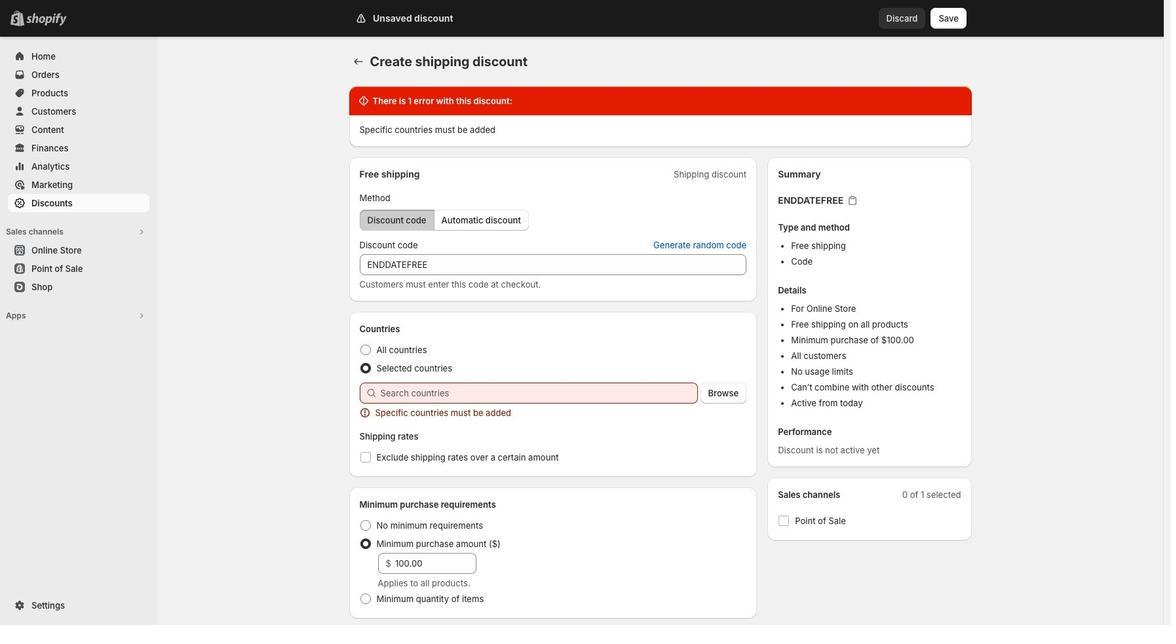 Task type: vqa. For each thing, say whether or not it's contained in the screenshot.
'0.00' text field
yes



Task type: describe. For each thing, give the bounding box(es) containing it.
0.00 text field
[[395, 553, 476, 574]]



Task type: locate. For each thing, give the bounding box(es) containing it.
None text field
[[360, 254, 747, 275]]

shopify image
[[26, 13, 67, 26]]

Search countries text field
[[381, 383, 698, 404]]



